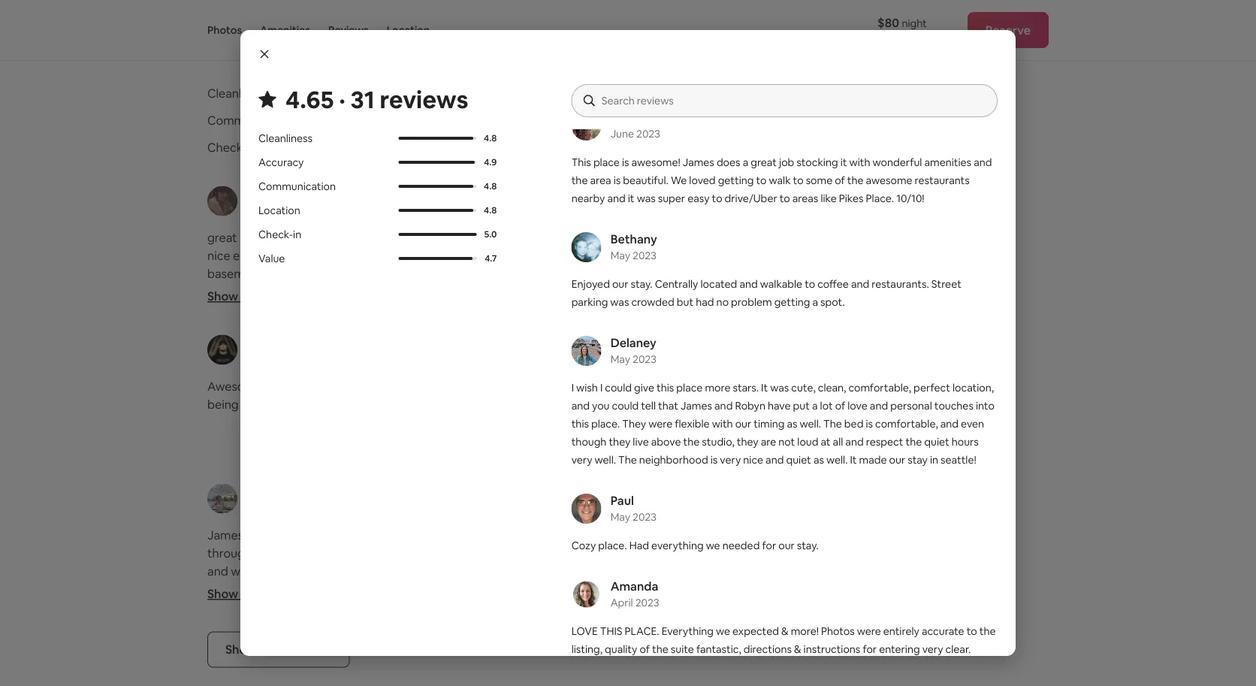 Task type: describe. For each thing, give the bounding box(es) containing it.
stay inside it was easy getting around, walkable, and overall a great experience. would definitely stay here again or recommend it to anyone looking for a place to stay.
[[794, 302, 817, 318]]

at inside nice little place, safe and clean. as others have mentioned, walking and even some voices can be heard from upstairs, but it wasn't an issue for us as it was never late at night. the fridge can be loud, but the washer/dryer was particularly appreciated. check in/out really easy and host responsive. thank you!
[[869, 415, 880, 431]]

during
[[239, 284, 275, 300]]

central
[[642, 564, 682, 579]]

bethany
[[611, 231, 658, 247]]

cleanliness inside 4.65 · 31 reviews dialog
[[259, 132, 313, 145]]

was inside love this place. everything we expected & more! photos were entirely accurate to the listing, quality of the suite fantastic, directions & instructions for entering very clear. there were even extra amenities in the suite we weren't expecting! the neighbourhood was great with two grocery stores, many restaurants/cafes/bakeries, & a liquor st
[[572, 679, 591, 686]]

1 horizontal spatial location
[[387, 23, 430, 37]]

you!
[[671, 469, 694, 485]]

1 horizontal spatial they
[[609, 435, 631, 449]]

exactly
[[418, 546, 458, 561]]

convenient
[[290, 230, 351, 246]]

flexible
[[675, 417, 710, 431]]

2 horizontal spatial quiet
[[925, 435, 950, 449]]

0 horizontal spatial well.
[[595, 453, 616, 467]]

to down accommodating.
[[893, 248, 905, 264]]

even inside nice little place, safe and clean. as others have mentioned, walking and even some voices can be heard from upstairs, but it wasn't an issue for us as it was never late at night. the fridge can be loud, but the washer/dryer was particularly appreciated. check in/out really easy and host responsive. thank you!
[[703, 397, 729, 413]]

2023 for paul
[[633, 510, 657, 524]]

lines,
[[928, 564, 955, 579]]

show more down agreement at the top of page
[[634, 289, 698, 304]]

parking
[[572, 295, 608, 309]]

show down wasn't
[[634, 438, 665, 453]]

by!
[[514, 618, 530, 634]]

were up setbacks,
[[722, 230, 749, 246]]

1 vertical spatial my
[[355, 564, 372, 579]]

to up nonetheless.
[[844, 248, 856, 264]]

the inside great location, convenient public commute, comfortable bed, nice environment, and it's big!  it's true that since it's a basement you could hear the noise from upstairs, but they are quiet during nights, so it's tolerated.
[[349, 266, 368, 282]]

in inside love this place. everything we expected & more! photos were entirely accurate to the listing, quality of the suite fantastic, directions & instructions for entering very clear. there were even extra amenities in the suite we weren't expecting! the neighbourhood was great with two grocery stores, many restaurants/cafes/bakeries, & a liquor st
[[731, 661, 740, 674]]

10/10!
[[897, 192, 925, 205]]

the up pikes
[[848, 174, 864, 187]]

compared
[[447, 600, 504, 616]]

may for bethany
[[611, 249, 631, 262]]

james inside james and robyn were super helpful and responsive throughout my stay! the place looked exactly like the pictures and was a great choice for my summer internship. the kitchen was stocked with all essentials and there was plenty of extra towels and blankets. the area felt very safe compared to other places in seattle and had lots of restaurants close by! overall, great stay!!
[[207, 528, 244, 543]]

was down put
[[788, 415, 809, 431]]

show down agreement at the top of page
[[634, 289, 665, 304]]

big!
[[350, 248, 371, 264]]

place.
[[625, 625, 660, 638]]

amanda
[[611, 578, 659, 594]]

crowded
[[632, 295, 675, 309]]

15
[[883, 600, 894, 616]]

great down the places
[[252, 636, 281, 652]]

it's right so
[[332, 284, 348, 300]]

chris image
[[207, 335, 238, 365]]

may for delaney
[[611, 353, 631, 366]]

show more for pros:
[[634, 587, 698, 602]]

it inside it was easy getting around, walkable, and overall a great experience. would definitely stay here again or recommend it to anyone looking for a place to stay.
[[965, 302, 973, 318]]

touches
[[935, 399, 974, 413]]

tell
[[641, 399, 656, 413]]

2023 for jiaqi
[[304, 203, 328, 216]]

we up location
[[706, 539, 721, 553]]

0 vertical spatial communication
[[207, 113, 296, 128]]

1 horizontal spatial this
[[657, 381, 675, 395]]

were down "quality"
[[602, 661, 626, 674]]

recommend
[[894, 302, 962, 318]]

lots
[[380, 618, 400, 634]]

a left 15
[[873, 600, 880, 616]]

and inside it was easy getting around, walkable, and overall a great experience. would definitely stay here again or recommend it to anyone looking for a place to stay.
[[839, 284, 860, 300]]

0 vertical spatial check-in
[[207, 140, 257, 155]]

0 vertical spatial reviews
[[290, 42, 349, 63]]

work
[[819, 636, 847, 652]]

listing,
[[572, 643, 603, 656]]

though
[[572, 435, 607, 449]]

overall,
[[207, 636, 249, 652]]

summer
[[374, 564, 420, 579]]

to inside love this place. everything we expected & more! photos were entirely accurate to the listing, quality of the suite fantastic, directions & instructions for entering very clear. there were even extra amenities in the suite we weren't expecting! the neighbourhood was great with two grocery stores, many restaurants/cafes/bakeries, & a liquor st
[[967, 625, 978, 638]]

without
[[479, 379, 522, 394]]

wasn't
[[645, 415, 681, 431]]

0 vertical spatial my
[[273, 546, 290, 561]]

the down lot
[[824, 417, 843, 431]]

able
[[818, 248, 841, 264]]

jiaqi
[[247, 185, 273, 201]]

show up the other on the left of the page
[[207, 587, 238, 602]]

is left beautiful.
[[614, 174, 621, 187]]

it's down comfortable at the left top
[[474, 248, 490, 264]]

as down loud
[[814, 453, 825, 467]]

as up washer/dryer on the right
[[787, 417, 798, 431]]

others
[[825, 379, 861, 394]]

awesome
[[867, 174, 913, 187]]

loved
[[690, 174, 716, 187]]

great inside love this place. everything we expected & more! photos were entirely accurate to the listing, quality of the suite fantastic, directions & instructions for entering very clear. there were even extra amenities in the suite we weren't expecting! the neighbourhood was great with two grocery stores, many restaurants/cafes/bakeries, & a liquor st
[[593, 679, 619, 686]]

in up "jiaqi"
[[247, 140, 257, 155]]

0 vertical spatial next
[[822, 564, 847, 579]]

all inside james and robyn were super helpful and responsive throughout my stay! the place looked exactly like the pictures and was a great choice for my summer internship. the kitchen was stocked with all essentials and there was plenty of extra towels and blankets. the area felt very safe compared to other places in seattle and had lots of restaurants close by! overall, great stay!!
[[306, 582, 317, 597]]

a inside great location, convenient public commute, comfortable bed, nice environment, and it's big!  it's true that since it's a basement you could hear the noise from upstairs, but they are quiet during nights, so it's tolerated.
[[492, 248, 499, 264]]

stocking
[[797, 156, 839, 169]]

that inside great location, convenient public commute, comfortable bed, nice environment, and it's big!  it's true that since it's a basement you could hear the noise from upstairs, but they are quiet during nights, so it's tolerated.
[[417, 248, 440, 264]]

to left areas
[[780, 192, 791, 205]]

you inside i wish i could give this place more stars. it was cute, clean, comfortable, perfect location, and you could tell that james and robyn have put a lot of love and personal touches into this place. they were flexible with our timing as well. the bed is comfortable, and even though they live above the studio, they are not loud at all and respect the quiet hours very well. the neighborhood is very nice and quiet as well. it made our stay in seattle!
[[592, 399, 610, 413]]

to down 'walkable,'
[[796, 320, 808, 336]]

4.7
[[485, 253, 497, 264]]

the up many at the bottom of page
[[742, 661, 758, 674]]

& left more!
[[782, 625, 789, 638]]

to up areas
[[794, 174, 804, 187]]

jiaqi image
[[207, 186, 238, 216]]

was inside it was easy getting around, walkable, and overall a great experience. would definitely stay here again or recommend it to anyone looking for a place to stay.
[[645, 284, 666, 300]]

couple
[[328, 379, 366, 394]]

was inside this place is awesome! james does a great job stocking it with wonderful amenities and the area is beautiful. we loved getting to walk to some of the awesome restaurants nearby and it was super easy to drive/uber to areas like pikes place. 10/10!
[[637, 192, 656, 205]]

the down essentials
[[322, 600, 344, 616]]

restaurants/cafes/bakeries,
[[770, 679, 902, 686]]

basement
[[207, 266, 263, 282]]

& inside james & robyn were great hosts and very accommodating. despite some setbacks, we were able to come to an agreement and enjoyed our stay nonetheless.
[[673, 230, 682, 246]]

2
[[918, 564, 925, 579]]

have inside i wish i could give this place more stars. it was cute, clean, comfortable, perfect location, and you could tell that james and robyn have put a lot of love and personal touches into this place. they were flexible with our timing as well. the bed is comfortable, and even though they live above the studio, they are not loud at all and respect the quiet hours very well. the neighborhood is very nice and quiet as well. it made our stay in seattle!
[[768, 399, 791, 413]]

safeway
[[664, 618, 710, 634]]

it right stocking
[[841, 156, 848, 169]]

list containing jiaqi
[[201, 185, 1056, 686]]

of right plenty
[[494, 582, 506, 597]]

to up 'drive/uber'
[[757, 174, 767, 187]]

but up fridge
[[956, 397, 975, 413]]

a inside i wish i could give this place more stars. it was cute, clean, comfortable, perfect location, and you could tell that james and robyn have put a lot of love and personal touches into this place. they were flexible with our timing as well. the bed is comfortable, and even though they live above the studio, they are not loud at all and respect the quiet hours very well. the neighborhood is very nice and quiet as well. it made our stay in seattle!
[[813, 399, 818, 413]]

0 vertical spatial 4.65
[[226, 42, 258, 63]]

5 - from the top
[[634, 654, 639, 670]]

2 vertical spatial stay.
[[798, 539, 819, 553]]

show all 31 reviews button
[[207, 632, 350, 668]]

0 vertical spatial cleanliness
[[207, 86, 269, 101]]

bethany image
[[572, 232, 602, 262]]

the up plenty
[[483, 564, 504, 579]]

more up neighborhood
[[668, 438, 698, 453]]

more up the places
[[241, 587, 271, 602]]

nice inside nice little place, safe and clean. as others have mentioned, walking and even some voices can be heard from upstairs, but it wasn't an issue for us as it was never late at night. the fridge can be loud, but the washer/dryer was particularly appreciated. check in/out really easy and host responsive. thank you!
[[634, 379, 659, 394]]

show more button for little
[[634, 438, 710, 453]]

of inside this place is awesome! james does a great job stocking it with wonderful amenities and the area is beautiful. we loved getting to walk to some of the awesome restaurants nearby and it was super easy to drive/uber to areas like pikes place. 10/10!
[[835, 174, 846, 187]]

tolerated.
[[350, 284, 404, 300]]

mentioned,
[[893, 379, 956, 394]]

our right host
[[890, 453, 906, 467]]

0 horizontal spatial next
[[687, 600, 712, 616]]

with inside i wish i could give this place more stars. it was cute, clean, comfortable, perfect location, and you could tell that james and robyn have put a lot of love and personal touches into this place. they were flexible with our timing as well. the bed is comfortable, and even though they live above the studio, they are not loud at all and respect the quiet hours very well. the neighborhood is very nice and quiet as well. it made our stay in seattle!
[[712, 417, 733, 431]]

31 inside dialog
[[351, 83, 375, 115]]

to left anyone on the right of page
[[634, 320, 647, 336]]

some inside nice little place, safe and clean. as others have mentioned, walking and even some voices can be heard from upstairs, but it wasn't an issue for us as it was never late at night. the fridge can be loud, but the washer/dryer was particularly appreciated. check in/out really easy and host responsive. thank you!
[[732, 397, 762, 413]]

with inside this place is awesome! james does a great job stocking it with wonderful amenities and the area is beautiful. we loved getting to walk to some of the awesome restaurants nearby and it was super easy to drive/uber to areas like pikes place. 10/10!
[[850, 156, 871, 169]]

1 horizontal spatial can
[[803, 397, 823, 413]]

at inside i wish i could give this place more stars. it was cute, clean, comfortable, perfect location, and you could tell that james and robyn have put a lot of love and personal touches into this place. they were flexible with our timing as well. the bed is comfortable, and even though they live above the studio, they are not loud at all and respect the quiet hours very well. the neighborhood is very nice and quiet as well. it made our stay in seattle!
[[821, 435, 831, 449]]

getting inside this place is awesome! james does a great job stocking it with wonderful amenities and the area is beautiful. we loved getting to walk to some of the awesome restaurants nearby and it was super easy to drive/uber to areas like pikes place. 10/10!
[[718, 174, 754, 187]]

pros:
[[634, 528, 661, 543]]

upstairs, inside nice little place, safe and clean. as others have mentioned, walking and even some voices can be heard from upstairs, but it wasn't an issue for us as it was never late at night. the fridge can be loud, but the washer/dryer was particularly appreciated. check in/out really easy and host responsive. thank you!
[[906, 397, 953, 413]]

and inside "pros: - nice neighborhood, very pretty - central location for transit (right next to the 8 and 2 lines, most of my destinations did not require a transfer) - literally next door to grocery outlet, only a 15 minute walk from safeway - reasonable unit layout, facilities work as advertised - fast, stable wifi"
[[895, 564, 916, 579]]

not inside "pros: - nice neighborhood, very pretty - central location for transit (right next to the 8 and 2 lines, most of my destinations did not require a transfer) - literally next door to grocery outlet, only a 15 minute walk from safeway - reasonable unit layout, facilities work as advertised - fast, stable wifi"
[[790, 582, 809, 597]]

photos inside love this place. everything we expected & more! photos were entirely accurate to the listing, quality of the suite fantastic, directions & instructions for entering very clear. there were even extra amenities in the suite we weren't expecting! the neighbourhood was great with two grocery stores, many restaurants/cafes/bakeries, & a liquor st
[[822, 625, 855, 638]]

the down this
[[572, 174, 588, 187]]

amenities inside this place is awesome! james does a great job stocking it with wonderful amenities and the area is beautiful. we loved getting to walk to some of the awesome restaurants nearby and it was super easy to drive/uber to areas like pikes place. 10/10!
[[925, 156, 972, 169]]

very inside james and robyn were super helpful and responsive throughout my stay! the place looked exactly like the pictures and was a great choice for my summer internship. the kitchen was stocked with all essentials and there was plenty of extra towels and blankets. the area felt very safe compared to other places in seattle and had lots of restaurants close by! overall, great stay!!
[[394, 600, 418, 616]]

show more button for location,
[[207, 289, 283, 304]]

1 i from the left
[[572, 381, 574, 395]]

seattle!
[[941, 453, 977, 467]]

late
[[846, 415, 866, 431]]

nice inside great location, convenient public commute, comfortable bed, nice environment, and it's big!  it's true that since it's a basement you could hear the noise from upstairs, but they are quiet during nights, so it's tolerated.
[[207, 248, 230, 264]]

were inside james and robyn were super helpful and responsive throughout my stay! the place looked exactly like the pictures and was a great choice for my summer internship. the kitchen was stocked with all essentials and there was plenty of extra towels and blankets. the area felt very safe compared to other places in seattle and had lots of restaurants close by! overall, great stay!!
[[307, 528, 335, 543]]

the up responsive.
[[906, 435, 923, 449]]

getting inside it was easy getting around, walkable, and overall a great experience. would definitely stay here again or recommend it to anyone looking for a place to stay.
[[697, 284, 738, 300]]

is down 'studio,'
[[711, 453, 718, 467]]

great up stocked
[[264, 564, 294, 579]]

amenities inside love this place. everything we expected & more! photos were entirely accurate to the listing, quality of the suite fantastic, directions & instructions for entering very clear. there were even extra amenities in the suite we weren't expecting! the neighbourhood was great with two grocery stores, many restaurants/cafes/bakeries, & a liquor st
[[682, 661, 729, 674]]

commute,
[[390, 230, 447, 246]]

to up require
[[849, 564, 861, 579]]

places
[[240, 618, 276, 634]]

2 horizontal spatial it
[[851, 453, 857, 467]]

1 vertical spatial place.
[[599, 539, 627, 553]]

place inside i wish i could give this place more stars. it was cute, clean, comfortable, perfect location, and you could tell that james and robyn have put a lot of love and personal touches into this place. they were flexible with our timing as well. the bed is comfortable, and even though they live above the studio, they are not loud at all and respect the quiet hours very well. the neighborhood is very nice and quiet as well. it made our stay in seattle!
[[677, 381, 703, 395]]

it down beautiful.
[[628, 192, 635, 205]]

awesome
[[207, 379, 262, 394]]

love this place. everything we expected & more! photos were entirely accurate to the listing, quality of the suite fantastic, directions & instructions for entering very clear. there were even extra amenities in the suite we weren't expecting! the neighbourhood was great with two grocery stores, many restaurants/cafes/bakeries, & a liquor st
[[572, 625, 997, 686]]

robyn for james and robyn were super helpful and responsive throughout my stay! the place looked exactly like the pictures and was a great choice for my summer internship. the kitchen was stocked with all essentials and there was plenty of extra towels and blankets. the area felt very safe compared to other places in seattle and had lots of restaurants close by! overall, great stay!!
[[270, 528, 305, 543]]

show more for james and robyn were super helpful and responsive throughout my stay! the place looked exactly like the pictures and was a great choice for my summer internship. the kitchen was stocked with all essentials and there was plenty of extra towels and blankets. the area felt very safe compared to other places in seattle and had lots of restaurants close by! overall, great stay!!
[[207, 587, 271, 602]]

to down loved
[[712, 192, 723, 205]]

stores,
[[706, 679, 739, 686]]

here
[[820, 302, 845, 318]]

into
[[976, 399, 995, 413]]

0 vertical spatial check-
[[207, 140, 247, 155]]

clean,
[[819, 381, 847, 395]]

it up live
[[634, 415, 642, 431]]

more!
[[791, 625, 819, 638]]

james inside this place is awesome! james does a great job stocking it with wonderful amenities and the area is beautiful. we loved getting to walk to some of the awesome restaurants nearby and it was super easy to drive/uber to areas like pikes place. 10/10!
[[683, 156, 715, 169]]

Search reviews, Press 'Enter' to search text field
[[602, 93, 983, 108]]

2 vertical spatial quiet
[[787, 453, 812, 467]]

the right accurate on the bottom of the page
[[980, 625, 996, 638]]

but down issue at the bottom right of page
[[704, 433, 723, 449]]

like inside this place is awesome! james does a great job stocking it with wonderful amenities and the area is beautiful. we loved getting to walk to some of the awesome restaurants nearby and it was super easy to drive/uber to areas like pikes place. 10/10!
[[821, 192, 837, 205]]

our up (right
[[779, 539, 795, 553]]

a right overall
[[901, 284, 908, 300]]

accuracy inside 4.65 · 31 reviews dialog
[[259, 156, 304, 169]]

jiaqi image
[[207, 186, 238, 216]]

love
[[848, 399, 868, 413]]

reviews inside dialog
[[380, 83, 469, 115]]

very down the though
[[572, 453, 593, 467]]

or
[[880, 302, 892, 318]]

a up only
[[854, 582, 860, 597]]

2 horizontal spatial they
[[737, 435, 759, 449]]

great inside this place is awesome! james does a great job stocking it with wonderful amenities and the area is beautiful. we loved getting to walk to some of the awesome restaurants nearby and it was super easy to drive/uber to areas like pikes place. 10/10!
[[751, 156, 777, 169]]

2 vertical spatial could
[[612, 399, 639, 413]]

safe inside nice little place, safe and clean. as others have mentioned, walking and even some voices can be heard from upstairs, but it wasn't an issue for us as it was never late at night. the fridge can be loud, but the washer/dryer was particularly appreciated. check in/out really easy and host responsive. thank you!
[[724, 379, 748, 394]]

was up towels
[[207, 582, 229, 597]]

is up beautiful.
[[622, 156, 630, 169]]

were inside i wish i could give this place more stars. it was cute, clean, comfortable, perfect location, and you could tell that james and robyn have put a lot of love and personal touches into this place. they were flexible with our timing as well. the bed is comfortable, and even though they live above the studio, they are not loud at all and respect the quiet hours very well. the neighborhood is very nice and quiet as well. it made our stay in seattle!
[[649, 417, 673, 431]]

comfortable
[[450, 230, 519, 246]]

0 vertical spatial 4.65 · 31 reviews
[[226, 42, 349, 63]]

loud
[[798, 435, 819, 449]]

they
[[623, 417, 647, 431]]

for up transit
[[763, 539, 777, 553]]

communication inside 4.65 · 31 reviews dialog
[[259, 180, 336, 193]]

we up "fantastic,"
[[716, 625, 731, 638]]

to right door
[[744, 600, 756, 616]]

safe inside james and robyn were super helpful and responsive throughout my stay! the place looked exactly like the pictures and was a great choice for my summer internship. the kitchen was stocked with all essentials and there was plenty of extra towels and blankets. the area felt very safe compared to other places in seattle and had lots of restaurants close by! overall, great stay!!
[[421, 600, 444, 616]]

show more button for and
[[207, 587, 283, 602]]

nice inside "pros: - nice neighborhood, very pretty - central location for transit (right next to the 8 and 2 lines, most of my destinations did not require a transfer) - literally next door to grocery outlet, only a 15 minute walk from safeway - reasonable unit layout, facilities work as advertised - fast, stable wifi"
[[642, 546, 666, 561]]

agreement
[[634, 266, 696, 282]]

0 vertical spatial ·
[[262, 42, 266, 63]]

were down hosts
[[788, 248, 815, 264]]

very down 'studio,'
[[720, 453, 741, 467]]

great inside james & robyn were great hosts and very accommodating. despite some setbacks, we were able to come to an agreement and enjoyed our stay nonetheless.
[[752, 230, 782, 246]]

overall
[[862, 284, 899, 300]]

was down 'throughout'
[[231, 564, 252, 579]]

our left timing
[[736, 417, 752, 431]]

0 horizontal spatial suite
[[671, 643, 695, 656]]

2023 for amanda
[[636, 596, 660, 610]]

public
[[354, 230, 388, 246]]

of inside i wish i could give this place more stars. it was cute, clean, comfortable, perfect location, and you could tell that james and robyn have put a lot of love and personal touches into this place. they were flexible with our timing as well. the bed is comfortable, and even though they live above the studio, they are not loud at all and respect the quiet hours very well. the neighborhood is very nice and quiet as well. it made our stay in seattle!
[[836, 399, 846, 413]]

0 vertical spatial comfortable,
[[849, 381, 912, 395]]

since
[[443, 248, 472, 264]]

in inside james and robyn were super helpful and responsive throughout my stay! the place looked exactly like the pictures and was a great choice for my summer internship. the kitchen was stocked with all essentials and there was plenty of extra towels and blankets. the area felt very safe compared to other places in seattle and had lots of restaurants close by! overall, great stay!!
[[279, 618, 288, 634]]

the inside james and robyn were super helpful and responsive throughout my stay! the place looked exactly like the pictures and was a great choice for my summer internship. the kitchen was stocked with all essentials and there was plenty of extra towels and blankets. the area felt very safe compared to other places in seattle and had lots of restaurants close by! overall, great stay!!
[[482, 546, 500, 561]]

hosts
[[784, 230, 814, 246]]

devon image
[[634, 186, 665, 216]]

an inside nice little place, safe and clean. as others have mentioned, walking and even some voices can be heard from upstairs, but it wasn't an issue for us as it was never late at night. the fridge can be loud, but the washer/dryer was particularly appreciated. check in/out really easy and host responsive. thank you!
[[683, 415, 697, 431]]

place inside it was easy getting around, walkable, and overall a great experience. would definitely stay here again or recommend it to anyone looking for a place to stay.
[[763, 320, 793, 336]]

minute
[[897, 600, 936, 616]]

extra inside love this place. everything we expected & more! photos were entirely accurate to the listing, quality of the suite fantastic, directions & instructions for entering very clear. there were even extra amenities in the suite we weren't expecting! the neighbourhood was great with two grocery stores, many restaurants/cafes/bakeries, & a liquor st
[[654, 661, 680, 674]]

2 i from the left
[[601, 381, 603, 395]]

more down central
[[668, 587, 698, 602]]

some inside james & robyn were great hosts and very accommodating. despite some setbacks, we were able to come to an agreement and enjoyed our stay nonetheless.
[[680, 248, 711, 264]]

bethany image
[[572, 232, 602, 262]]

hours
[[952, 435, 979, 449]]

loud,
[[674, 433, 701, 449]]

are inside great location, convenient public commute, comfortable bed, nice environment, and it's big!  it's true that since it's a basement you could hear the noise from upstairs, but they are quiet during nights, so it's tolerated.
[[531, 266, 548, 282]]

the inside nice little place, safe and clean. as others have mentioned, walking and even some voices can be heard from upstairs, but it wasn't an issue for us as it was never late at night. the fridge can be loud, but the washer/dryer was particularly appreciated. check in/out really easy and host responsive. thank you!
[[726, 433, 744, 449]]

despite
[[634, 248, 678, 264]]

and inside great location, convenient public commute, comfortable bed, nice environment, and it's big!  it's true that since it's a basement you could hear the noise from upstairs, but they are quiet during nights, so it's tolerated.
[[309, 248, 330, 264]]

were down only
[[858, 625, 882, 638]]

no
[[717, 295, 729, 309]]

devon
[[674, 185, 710, 201]]

0 vertical spatial photos
[[207, 23, 242, 37]]

in down september in the top of the page
[[293, 228, 302, 241]]

location, inside i wish i could give this place more stars. it was cute, clean, comfortable, perfect location, and you could tell that james and robyn have put a lot of love and personal touches into this place. they were flexible with our timing as well. the bed is comfortable, and even though they live above the studio, they are not loud at all and respect the quiet hours very well. the neighborhood is very nice and quiet as well. it made our stay in seattle!
[[953, 381, 995, 395]]

value inside 4.65 · 31 reviews dialog
[[259, 252, 285, 265]]

literally
[[642, 600, 685, 616]]

31 inside button
[[274, 642, 286, 658]]

transit
[[751, 564, 786, 579]]

does
[[717, 156, 741, 169]]

we
[[671, 174, 687, 187]]

the down place.
[[653, 643, 669, 656]]

pictures
[[503, 546, 548, 561]]

walkable
[[761, 277, 803, 291]]

place inside this place is awesome! james does a great job stocking it with wonderful amenities and the area is beautiful. we loved getting to walk to some of the awesome restaurants nearby and it was super easy to drive/uber to areas like pikes place. 10/10!
[[594, 156, 620, 169]]

awesome!
[[632, 156, 681, 169]]

it down voices
[[778, 415, 785, 431]]

2023 for bethany
[[633, 249, 657, 262]]

experience.
[[634, 302, 699, 318]]

it inside it was easy getting around, walkable, and overall a great experience. would definitely stay here again or recommend it to anyone looking for a place to stay.
[[634, 284, 642, 300]]

1 vertical spatial suite
[[761, 661, 784, 674]]

night.
[[883, 415, 914, 431]]

1 horizontal spatial accuracy
[[634, 86, 686, 101]]

$80 night
[[878, 15, 927, 30]]

setbacks,
[[713, 248, 766, 264]]

reviews
[[329, 23, 369, 37]]

but inside enjoyed our stay. centrally located and walkable to coffee and restaurants. street parking was crowded but had no problem getting a spot.
[[677, 295, 694, 309]]

4.65 inside 4.65 · 31 reviews dialog
[[286, 83, 334, 115]]

needed
[[723, 539, 760, 553]]

robyn inside i wish i could give this place more stars. it was cute, clean, comfortable, perfect location, and you could tell that james and robyn have put a lot of love and personal touches into this place. they were flexible with our timing as well. the bed is comfortable, and even though they live above the studio, they are not loud at all and respect the quiet hours very well. the neighborhood is very nice and quiet as well. it made our stay in seattle!
[[736, 399, 766, 413]]

as inside "pros: - nice neighborhood, very pretty - central location for transit (right next to the 8 and 2 lines, most of my destinations did not require a transfer) - literally next door to grocery outlet, only a 15 minute walk from safeway - reasonable unit layout, facilities work as advertised - fast, stable wifi"
[[849, 636, 862, 652]]

1 vertical spatial location
[[634, 113, 682, 128]]

0 vertical spatial value
[[634, 140, 665, 155]]

we down facilities at the right bottom of the page
[[786, 661, 801, 674]]

even inside i wish i could give this place more stars. it was cute, clean, comfortable, perfect location, and you could tell that james and robyn have put a lot of love and personal touches into this place. they were flexible with our timing as well. the bed is comfortable, and even though they live above the studio, they are not loud at all and respect the quiet hours very well. the neighborhood is very nice and quiet as well. it made our stay in seattle!
[[962, 417, 985, 431]]

rachel image
[[207, 484, 238, 514]]

love
[[572, 625, 598, 638]]



Task type: vqa. For each thing, say whether or not it's contained in the screenshot.
·
yes



Task type: locate. For each thing, give the bounding box(es) containing it.
0 vertical spatial suite
[[671, 643, 695, 656]]

1 horizontal spatial like
[[821, 192, 837, 205]]

1 vertical spatial even
[[962, 417, 985, 431]]

an up loud,
[[683, 415, 697, 431]]

1 horizontal spatial my
[[355, 564, 372, 579]]

· inside dialog
[[339, 83, 346, 115]]

1 vertical spatial an
[[683, 415, 697, 431]]

place.
[[866, 192, 895, 205]]

may inside the paul may 2023
[[611, 510, 631, 524]]

radon image
[[634, 484, 665, 514], [634, 484, 665, 514]]

blankets.
[[270, 600, 320, 616]]

comfortable, down personal
[[876, 417, 939, 431]]

0 vertical spatial quiet
[[207, 284, 236, 300]]

0 vertical spatial 31
[[270, 42, 286, 63]]

show more down basement
[[207, 289, 271, 304]]

would
[[702, 302, 737, 318]]

easy inside it was easy getting around, walkable, and overall a great experience. would definitely stay here again or recommend it to anyone looking for a place to stay.
[[669, 284, 694, 300]]

2023 inside the paul may 2023
[[633, 510, 657, 524]]

may
[[611, 249, 631, 262], [611, 353, 631, 366], [611, 510, 631, 524]]

accuracy
[[634, 86, 686, 101], [259, 156, 304, 169]]

this up the though
[[572, 417, 589, 431]]

expected
[[733, 625, 780, 638]]

show inside button
[[226, 642, 257, 658]]

was inside enjoyed our stay. centrally located and walkable to coffee and restaurants. street parking was crowded but had no problem getting a spot.
[[611, 295, 630, 309]]

1 vertical spatial cleanliness
[[259, 132, 313, 145]]

0 horizontal spatial this
[[572, 417, 589, 431]]

an inside james & robyn were great hosts and very accommodating. despite some setbacks, we were able to come to an agreement and enjoyed our stay nonetheless.
[[907, 248, 921, 264]]

2 vertical spatial 31
[[274, 642, 286, 658]]

2 vertical spatial location
[[259, 204, 301, 217]]

value
[[634, 140, 665, 155], [259, 252, 285, 265]]

in inside i wish i could give this place more stars. it was cute, clean, comfortable, perfect location, and you could tell that james and robyn have put a lot of love and personal touches into this place. they were flexible with our timing as well. the bed is comfortable, and even though they live above the studio, they are not loud at all and respect the quiet hours very well. the neighborhood is very nice and quiet as well. it made our stay in seattle!
[[931, 453, 939, 467]]

walk inside this place is awesome! james does a great job stocking it with wonderful amenities and the area is beautiful. we loved getting to walk to some of the awesome restaurants nearby and it was super easy to drive/uber to areas like pikes place. 10/10!
[[769, 174, 791, 187]]

bethany may 2023
[[611, 231, 658, 262]]

easy inside nice little place, safe and clean. as others have mentioned, walking and even some voices can be heard from upstairs, but it wasn't an issue for us as it was never late at night. the fridge can be loud, but the washer/dryer was particularly appreciated. check in/out really easy and host responsive. thank you!
[[813, 451, 838, 467]]

1 vertical spatial 31
[[351, 83, 375, 115]]

1 vertical spatial like
[[461, 546, 479, 561]]

nice little place, safe and clean. as others have mentioned, walking and even some voices can be heard from upstairs, but it wasn't an issue for us as it was never late at night. the fridge can be loud, but the washer/dryer was particularly appreciated. check in/out really easy and host responsive. thank you!
[[634, 379, 975, 485]]

from inside great location, convenient public commute, comfortable bed, nice environment, and it's big!  it's true that since it's a basement you could hear the noise from upstairs, but they are quiet during nights, so it's tolerated.
[[403, 266, 429, 282]]

1 vertical spatial stay.
[[810, 320, 835, 336]]

the down live
[[619, 453, 637, 467]]

were up stay!
[[307, 528, 335, 543]]

4.8
[[965, 115, 978, 126], [484, 132, 497, 144], [484, 180, 497, 192], [484, 205, 497, 216]]

2 vertical spatial from
[[634, 618, 661, 634]]

even inside love this place. everything we expected & more! photos were entirely accurate to the listing, quality of the suite fantastic, directions & instructions for entering very clear. there were even extra amenities in the suite we weren't expecting! the neighbourhood was great with two grocery stores, many restaurants/cafes/bakeries, & a liquor st
[[629, 661, 652, 674]]

noise
[[371, 266, 400, 282]]

delaney
[[611, 335, 657, 350]]

come
[[858, 248, 890, 264]]

was inside i wish i could give this place more stars. it was cute, clean, comfortable, perfect location, and you could tell that james and robyn have put a lot of love and personal touches into this place. they were flexible with our timing as well. the bed is comfortable, and even though they live above the studio, they are not loud at all and respect the quiet hours very well. the neighborhood is very nice and quiet as well. it made our stay in seattle!
[[771, 381, 790, 395]]

particularly
[[847, 433, 909, 449]]

easy down loud
[[813, 451, 838, 467]]

3 - from the top
[[634, 600, 639, 616]]

1 horizontal spatial quiet
[[787, 453, 812, 467]]

area down essentials
[[346, 600, 370, 616]]

2 vertical spatial may
[[611, 510, 631, 524]]

quiet inside great location, convenient public commute, comfortable bed, nice environment, and it's big!  it's true that since it's a basement you could hear the noise from upstairs, but they are quiet during nights, so it's tolerated.
[[207, 284, 236, 300]]

1 vertical spatial not
[[790, 582, 809, 597]]

0 horizontal spatial my
[[273, 546, 290, 561]]

have
[[864, 379, 890, 394], [768, 399, 791, 413]]

our up around, on the right top of the page
[[769, 266, 787, 282]]

internship.
[[422, 564, 480, 579]]

easy
[[688, 192, 710, 205], [669, 284, 694, 300], [813, 451, 838, 467]]

robyn down august
[[684, 230, 719, 246]]

voices
[[765, 397, 800, 413]]

4.8 for communication
[[484, 180, 497, 192]]

this up walking
[[657, 381, 675, 395]]

the up choice
[[321, 546, 343, 561]]

comfortable,
[[849, 381, 912, 395], [876, 417, 939, 431]]

2023 down bethany
[[633, 249, 657, 262]]

4.8 out of 5.0 image
[[440, 92, 531, 95], [440, 92, 527, 95], [399, 137, 477, 140], [399, 137, 474, 140], [399, 185, 477, 188], [399, 185, 474, 188], [399, 209, 477, 212], [399, 209, 474, 212]]

location, up into in the bottom of the page
[[953, 381, 995, 395]]

did
[[770, 582, 788, 597]]

2 horizontal spatial my
[[680, 582, 697, 597]]

upstairs, inside great location, convenient public commute, comfortable bed, nice environment, and it's big!  it's true that since it's a basement you could hear the noise from upstairs, but they are quiet during nights, so it's tolerated.
[[432, 266, 479, 282]]

were
[[722, 230, 749, 246], [788, 248, 815, 264], [649, 417, 673, 431], [307, 528, 335, 543], [858, 625, 882, 638], [602, 661, 626, 674]]

reviews inside button
[[289, 642, 332, 658]]

some
[[806, 174, 833, 187], [680, 248, 711, 264], [732, 397, 762, 413]]

0 vertical spatial nice
[[207, 248, 230, 264]]

the down entering
[[895, 661, 914, 674]]

with inside love this place. everything we expected & more! photos were entirely accurate to the listing, quality of the suite fantastic, directions & instructions for entering very clear. there were even extra amenities in the suite we weren't expecting! the neighbourhood was great with two grocery stores, many restaurants/cafes/bakeries, & a liquor st
[[621, 679, 642, 686]]

0 vertical spatial it
[[634, 284, 642, 300]]

0 horizontal spatial they
[[503, 266, 528, 282]]

nice inside i wish i could give this place more stars. it was cute, clean, comfortable, perfect location, and you could tell that james and robyn have put a lot of love and personal touches into this place. they were flexible with our timing as well. the bed is comfortable, and even though they live above the studio, they are not loud at all and respect the quiet hours very well. the neighborhood is very nice and quiet as well. it made our stay in seattle!
[[744, 453, 764, 467]]

may for paul
[[611, 510, 631, 524]]

1 vertical spatial comfortable,
[[876, 417, 939, 431]]

1 vertical spatial accuracy
[[259, 156, 304, 169]]

0 horizontal spatial have
[[768, 399, 791, 413]]

june
[[611, 127, 634, 141]]

communication up september in the top of the page
[[259, 180, 336, 193]]

show more button down central
[[634, 587, 710, 602]]

with up blankets.
[[279, 582, 303, 597]]

a inside love this place. everything we expected & more! photos were entirely accurate to the listing, quality of the suite fantastic, directions & instructions for entering very clear. there were even extra amenities in the suite we weren't expecting! the neighbourhood was great with two grocery stores, many restaurants/cafes/bakeries, & a liquor st
[[914, 679, 920, 686]]

0 vertical spatial upstairs,
[[432, 266, 479, 282]]

easy inside this place is awesome! james does a great job stocking it with wonderful amenities and the area is beautiful. we loved getting to walk to some of the awesome restaurants nearby and it was super easy to drive/uber to areas like pikes place. 10/10!
[[688, 192, 710, 205]]

1 vertical spatial amenities
[[682, 661, 729, 674]]

0 horizontal spatial photos
[[207, 23, 242, 37]]

2023 inside jiaqi september 2023
[[304, 203, 328, 216]]

like inside james and robyn were super helpful and responsive throughout my stay! the place looked exactly like the pictures and was a great choice for my summer internship. the kitchen was stocked with all essentials and there was plenty of extra towels and blankets. the area felt very safe compared to other places in seattle and had lots of restaurants close by! overall, great stay!!
[[461, 546, 479, 561]]

1 vertical spatial area
[[346, 600, 370, 616]]

- left fast,
[[634, 654, 639, 670]]

1 vertical spatial safe
[[421, 600, 444, 616]]

more down agreement at the top of page
[[668, 289, 698, 304]]

had inside james and robyn were super helpful and responsive throughout my stay! the place looked exactly like the pictures and was a great choice for my summer internship. the kitchen was stocked with all essentials and there was plenty of extra towels and blankets. the area felt very safe compared to other places in seattle and had lots of restaurants close by! overall, great stay!!
[[356, 618, 377, 634]]

1 vertical spatial extra
[[654, 661, 680, 674]]

robyn
[[684, 230, 719, 246], [736, 399, 766, 413], [270, 528, 305, 543]]

1 horizontal spatial super
[[658, 192, 686, 205]]

responsive
[[435, 528, 495, 543]]

0 horizontal spatial upstairs,
[[432, 266, 479, 282]]

stay inside i wish i could give this place more stars. it was cute, clean, comfortable, perfect location, and you could tell that james and robyn have put a lot of love and personal touches into this place. they were flexible with our timing as well. the bed is comfortable, and even though they live above the studio, they are not loud at all and respect the quiet hours very well. the neighborhood is very nice and quiet as well. it made our stay in seattle!
[[908, 453, 928, 467]]

location, inside great location, convenient public commute, comfortable bed, nice environment, and it's big!  it's true that since it's a basement you could hear the noise from upstairs, but they are quiet during nights, so it's tolerated.
[[240, 230, 287, 246]]

4 - from the top
[[634, 636, 639, 652]]

be down clean,
[[825, 397, 840, 413]]

pikes
[[840, 192, 864, 205]]

4.9 out of 5.0 image
[[399, 161, 477, 164], [399, 161, 475, 164]]

0 horizontal spatial walk
[[769, 174, 791, 187]]

some down stars.
[[732, 397, 762, 413]]

1 vertical spatial it
[[762, 381, 768, 395]]

great location, convenient public commute, comfortable bed, nice environment, and it's big!  it's true that since it's a basement you could hear the noise from upstairs, but they are quiet during nights, so it's tolerated.
[[207, 230, 548, 300]]

nearby
[[572, 192, 605, 205]]

not down (right
[[790, 582, 809, 597]]

0 horizontal spatial can
[[634, 433, 654, 449]]

0 vertical spatial could
[[289, 266, 319, 282]]

super inside james and robyn were super helpful and responsive throughout my stay! the place looked exactly like the pictures and was a great choice for my summer internship. the kitchen was stocked with all essentials and there was plenty of extra towels and blankets. the area felt very safe compared to other places in seattle and had lots of restaurants close by! overall, great stay!!
[[337, 528, 369, 543]]

0 horizontal spatial be
[[657, 433, 672, 449]]

i right wish
[[601, 381, 603, 395]]

liquor
[[922, 679, 950, 686]]

suite down directions
[[761, 661, 784, 674]]

is right bed
[[866, 417, 874, 431]]

0 horizontal spatial you
[[266, 266, 286, 282]]

photos up "instructions"
[[822, 625, 855, 638]]

1 horizontal spatial check-
[[259, 228, 293, 241]]

amenities
[[260, 23, 310, 37]]

it's
[[373, 248, 389, 264]]

my inside "pros: - nice neighborhood, very pretty - central location for transit (right next to the 8 and 2 lines, most of my destinations did not require a transfer) - literally next door to grocery outlet, only a 15 minute walk from safeway - reasonable unit layout, facilities work as advertised - fast, stable wifi"
[[680, 582, 697, 597]]

check-
[[207, 140, 247, 155], [259, 228, 293, 241]]

a inside james and robyn were super helpful and responsive throughout my stay! the place looked exactly like the pictures and was a great choice for my summer internship. the kitchen was stocked with all essentials and there was plenty of extra towels and blankets. the area felt very safe compared to other places in seattle and had lots of restaurants close by! overall, great stay!!
[[255, 564, 262, 579]]

our right enjoyed
[[613, 277, 629, 291]]

cozy
[[572, 539, 596, 553]]

1 vertical spatial this
[[572, 417, 589, 431]]

4.7 out of 5.0 image
[[399, 257, 478, 260], [399, 257, 473, 260]]

you down wish
[[592, 399, 610, 413]]

2023 for delaney
[[633, 353, 657, 366]]

super down the we
[[658, 192, 686, 205]]

it right stars.
[[762, 381, 768, 395]]

5.0 out of 5.0 image
[[399, 233, 477, 236], [399, 233, 477, 236]]

1 horizontal spatial nice
[[744, 453, 764, 467]]

2 may from the top
[[611, 353, 631, 366]]

0 horizontal spatial amenities
[[682, 661, 729, 674]]

clean.
[[774, 379, 806, 394]]

2 horizontal spatial well.
[[827, 453, 848, 467]]

of inside love this place. everything we expected & more! photos were entirely accurate to the listing, quality of the suite fantastic, directions & instructions for entering very clear. there were even extra amenities in the suite we weren't expecting! the neighbourhood was great with two grocery stores, many restaurants/cafes/bakeries, & a liquor st
[[640, 643, 650, 656]]

- right april
[[634, 600, 639, 616]]

anyone
[[649, 320, 689, 336]]

0 horizontal spatial i
[[572, 381, 574, 395]]

may down bethany
[[611, 249, 631, 262]]

again
[[847, 302, 877, 318]]

restaurants inside james and robyn were super helpful and responsive throughout my stay! the place looked exactly like the pictures and was a great choice for my summer internship. the kitchen was stocked with all essentials and there was plenty of extra towels and blankets. the area felt very safe compared to other places in seattle and had lots of restaurants close by! overall, great stay!!
[[417, 618, 480, 634]]

1 vertical spatial location,
[[953, 381, 995, 395]]

very inside james & robyn were great hosts and very accommodating. despite some setbacks, we were able to come to an agreement and enjoyed our stay nonetheless.
[[840, 230, 864, 246]]

stay. up (right
[[798, 539, 819, 553]]

4.8 for cleanliness
[[484, 132, 497, 144]]

great
[[751, 156, 777, 169], [207, 230, 237, 246], [752, 230, 782, 246], [910, 284, 940, 300], [264, 564, 294, 579], [252, 636, 281, 652], [593, 679, 619, 686]]

are inside i wish i could give this place more stars. it was cute, clean, comfortable, perfect location, and you could tell that james and robyn have put a lot of love and personal touches into this place. they were flexible with our timing as well. the bed is comfortable, and even though they live above the studio, they are not loud at all and respect the quiet hours very well. the neighborhood is very nice and quiet as well. it made our stay in seattle!
[[761, 435, 777, 449]]

0 vertical spatial be
[[825, 397, 840, 413]]

for inside awesome space for a couple nights. close to city without being too chaotic.
[[301, 379, 317, 394]]

super left helpful
[[337, 528, 369, 543]]

place. up the though
[[592, 417, 620, 431]]

nice up the tell
[[634, 379, 659, 394]]

check-in inside 4.65 · 31 reviews dialog
[[259, 228, 302, 241]]

2023 for katie
[[637, 127, 661, 141]]

photos left amenities
[[207, 23, 242, 37]]

check- inside 4.65 · 31 reviews dialog
[[259, 228, 293, 241]]

show more for great location, convenient public commute, comfortable bed, nice environment, and it's big!  it's true that since it's a basement you could hear the noise from upstairs, but they are quiet during nights, so it's tolerated.
[[207, 289, 271, 304]]

super inside this place is awesome! james does a great job stocking it with wonderful amenities and the area is beautiful. we loved getting to walk to some of the awesome restaurants nearby and it was super easy to drive/uber to areas like pikes place. 10/10!
[[658, 192, 686, 205]]

2023 for devon
[[711, 203, 735, 216]]

environment,
[[233, 248, 306, 264]]

location inside 4.65 · 31 reviews dialog
[[259, 204, 301, 217]]

show more button for &
[[634, 289, 710, 304]]

james inside james & robyn were great hosts and very accommodating. despite some setbacks, we were able to come to an agreement and enjoyed our stay nonetheless.
[[634, 230, 671, 246]]

amanda image
[[572, 580, 602, 610], [572, 580, 602, 610]]

show more button up the places
[[207, 587, 283, 602]]

very down there
[[394, 600, 418, 616]]

many
[[741, 679, 767, 686]]

1 vertical spatial from
[[877, 397, 904, 413]]

had inside enjoyed our stay. centrally located and walkable to coffee and restaurants. street parking was crowded but had no problem getting a spot.
[[696, 295, 715, 309]]

amenities
[[925, 156, 972, 169], [682, 661, 729, 674]]

unit
[[708, 636, 729, 652]]

nonetheless.
[[815, 266, 885, 282]]

place inside james and robyn were super helpful and responsive throughout my stay! the place looked exactly like the pictures and was a great choice for my summer internship. the kitchen was stocked with all essentials and there was plenty of extra towels and blankets. the area felt very safe compared to other places in seattle and had lots of restaurants close by! overall, great stay!!
[[345, 546, 375, 561]]

reviews button
[[329, 0, 369, 60]]

to left coffee
[[805, 277, 816, 291]]

stay
[[790, 266, 813, 282], [794, 302, 817, 318], [908, 453, 928, 467]]

as inside nice little place, safe and clean. as others have mentioned, walking and even some voices can be heard from upstairs, but it wasn't an issue for us as it was never late at night. the fridge can be loud, but the washer/dryer was particularly appreciated. check in/out really easy and host responsive. thank you!
[[763, 415, 775, 431]]

amenities button
[[260, 0, 310, 60]]

2 vertical spatial all
[[259, 642, 271, 658]]

for inside james and robyn were super helpful and responsive throughout my stay! the place looked exactly like the pictures and was a great choice for my summer internship. the kitchen was stocked with all essentials and there was plenty of extra towels and blankets. the area felt very safe compared to other places in seattle and had lots of restaurants close by! overall, great stay!!
[[336, 564, 352, 579]]

0 horizontal spatial are
[[531, 266, 548, 282]]

0 vertical spatial stay
[[790, 266, 813, 282]]

1 vertical spatial be
[[657, 433, 672, 449]]

august
[[674, 203, 708, 216]]

from inside nice little place, safe and clean. as others have mentioned, walking and even some voices can be heard from upstairs, but it wasn't an issue for us as it was never late at night. the fridge can be loud, but the washer/dryer was particularly appreciated. check in/out really easy and host responsive. thank you!
[[877, 397, 904, 413]]

-
[[634, 546, 639, 561], [634, 564, 639, 579], [634, 600, 639, 616], [634, 636, 639, 652], [634, 654, 639, 670]]

& down more!
[[795, 643, 802, 656]]

was down beautiful.
[[637, 192, 656, 205]]

extra inside james and robyn were super helpful and responsive throughout my stay! the place looked exactly like the pictures and was a great choice for my summer internship. the kitchen was stocked with all essentials and there was plenty of extra towels and blankets. the area felt very safe compared to other places in seattle and had lots of restaurants close by! overall, great stay!!
[[508, 582, 537, 597]]

was down the never at the right bottom of page
[[823, 433, 844, 449]]

delaney image
[[572, 336, 602, 366], [572, 336, 602, 366]]

0 horizontal spatial at
[[821, 435, 831, 449]]

show all 31 reviews
[[226, 642, 332, 658]]

0 horizontal spatial like
[[461, 546, 479, 561]]

1 horizontal spatial had
[[696, 295, 715, 309]]

4.65 · 31 reviews dialog
[[241, 0, 1016, 686]]

place down helpful
[[345, 546, 375, 561]]

- down pros:
[[634, 546, 639, 561]]

check-in up "jiaqi"
[[207, 140, 257, 155]]

had left no
[[696, 295, 715, 309]]

0 horizontal spatial location,
[[240, 230, 287, 246]]

more inside i wish i could give this place more stars. it was cute, clean, comfortable, perfect location, and you could tell that james and robyn have put a lot of love and personal touches into this place. they were flexible with our timing as well. the bed is comfortable, and even though they live above the studio, they are not loud at all and respect the quiet hours very well. the neighborhood is very nice and quiet as well. it made our stay in seattle!
[[705, 381, 731, 395]]

our inside enjoyed our stay. centrally located and walkable to coffee and restaurants. street parking was crowded but had no problem getting a spot.
[[613, 277, 629, 291]]

1 vertical spatial reviews
[[380, 83, 469, 115]]

1 horizontal spatial 4.65
[[286, 83, 334, 115]]

with inside james and robyn were super helpful and responsive throughout my stay! the place looked exactly like the pictures and was a great choice for my summer internship. the kitchen was stocked with all essentials and there was plenty of extra towels and blankets. the area felt very safe compared to other places in seattle and had lots of restaurants close by! overall, great stay!!
[[279, 582, 303, 597]]

2 vertical spatial robyn
[[270, 528, 305, 543]]

2023 inside amanda april 2023
[[636, 596, 660, 610]]

2 vertical spatial stay
[[908, 453, 928, 467]]

being
[[207, 397, 239, 413]]

1 horizontal spatial have
[[864, 379, 890, 394]]

was
[[637, 192, 656, 205], [645, 284, 666, 300], [611, 295, 630, 309], [771, 381, 790, 395], [788, 415, 809, 431], [823, 433, 844, 449], [231, 564, 252, 579], [207, 582, 229, 597], [433, 582, 454, 597], [572, 679, 591, 686]]

devon image
[[634, 186, 665, 216]]

be
[[825, 397, 840, 413], [657, 433, 672, 449]]

3 may from the top
[[611, 510, 631, 524]]

0 vertical spatial even
[[703, 397, 729, 413]]

in down blankets.
[[279, 618, 288, 634]]

photos
[[207, 23, 242, 37], [822, 625, 855, 638]]

0 horizontal spatial area
[[346, 600, 370, 616]]

for down problem at the right of the page
[[735, 320, 751, 336]]

0 vertical spatial an
[[907, 248, 921, 264]]

james up the despite in the top right of the page
[[634, 230, 671, 246]]

it
[[634, 284, 642, 300], [762, 381, 768, 395], [851, 453, 857, 467]]

2023 inside bethany may 2023
[[633, 249, 657, 262]]

they down 'bed,'
[[503, 266, 528, 282]]

0 vertical spatial extra
[[508, 582, 537, 597]]

it's up hear
[[332, 248, 348, 264]]

never
[[812, 415, 843, 431]]

show more up the other on the left of the page
[[207, 587, 271, 602]]

as right us
[[763, 415, 775, 431]]

&
[[673, 230, 682, 246], [782, 625, 789, 638], [795, 643, 802, 656], [905, 679, 912, 686]]

all inside i wish i could give this place more stars. it was cute, clean, comfortable, perfect location, and you could tell that james and robyn have put a lot of love and personal touches into this place. they were flexible with our timing as well. the bed is comfortable, and even though they live above the studio, they are not loud at all and respect the quiet hours very well. the neighborhood is very nice and quiet as well. it made our stay in seattle!
[[833, 435, 844, 449]]

stay. inside enjoyed our stay. centrally located and walkable to coffee and restaurants. street parking was crowded but had no problem getting a spot.
[[631, 277, 653, 291]]

at up the particularly
[[869, 415, 880, 431]]

and
[[974, 156, 993, 169], [608, 192, 626, 205], [817, 230, 838, 246], [309, 248, 330, 264], [698, 266, 719, 282], [740, 277, 758, 291], [852, 277, 870, 291], [839, 284, 860, 300], [750, 379, 771, 394], [679, 397, 700, 413], [572, 399, 590, 413], [715, 399, 733, 413], [870, 399, 889, 413], [941, 417, 959, 431], [846, 435, 864, 449], [841, 451, 862, 467], [766, 453, 784, 467], [246, 528, 267, 543], [412, 528, 432, 543], [207, 564, 228, 579], [895, 564, 916, 579], [377, 582, 397, 597], [247, 600, 267, 616], [333, 618, 354, 634]]

walk
[[769, 174, 791, 187], [938, 600, 963, 616]]

0 vertical spatial that
[[417, 248, 440, 264]]

1 vertical spatial could
[[605, 381, 632, 395]]

above
[[652, 435, 681, 449]]

show down central
[[634, 587, 665, 602]]

a left spot.
[[813, 295, 819, 309]]

helpful
[[371, 528, 409, 543]]

1 vertical spatial have
[[768, 399, 791, 413]]

they inside great location, convenient public commute, comfortable bed, nice environment, and it's big!  it's true that since it's a basement you could hear the noise from upstairs, but they are quiet during nights, so it's tolerated.
[[503, 266, 528, 282]]

2 vertical spatial reviews
[[289, 642, 332, 658]]

0 horizontal spatial safe
[[421, 600, 444, 616]]

paul image
[[572, 494, 602, 524], [572, 494, 602, 524]]

very inside love this place. everything we expected & more! photos were entirely accurate to the listing, quality of the suite fantastic, directions & instructions for entering very clear. there were even extra amenities in the suite we weren't expecting! the neighbourhood was great with two grocery stores, many restaurants/cafes/bakeries, & a liquor st
[[923, 643, 944, 656]]

0 vertical spatial can
[[803, 397, 823, 413]]

hear
[[322, 266, 347, 282]]

area
[[590, 174, 612, 187], [346, 600, 370, 616]]

nights,
[[277, 284, 314, 300]]

you inside great location, convenient public commute, comfortable bed, nice environment, and it's big!  it's true that since it's a basement you could hear the noise from upstairs, but they are quiet during nights, so it's tolerated.
[[266, 266, 286, 282]]

have up heard
[[864, 379, 890, 394]]

0 horizontal spatial restaurants
[[417, 618, 480, 634]]

show more up neighborhood
[[634, 438, 698, 453]]

1 may from the top
[[611, 249, 631, 262]]

2023
[[637, 127, 661, 141], [304, 203, 328, 216], [711, 203, 735, 216], [633, 249, 657, 262], [633, 353, 657, 366], [633, 510, 657, 524], [636, 596, 660, 610]]

enjoyed
[[722, 266, 766, 282]]

(right
[[789, 564, 819, 579]]

1 horizontal spatial well.
[[800, 417, 822, 431]]

appreciated.
[[634, 451, 705, 467]]

show down basement
[[207, 289, 238, 304]]

1 vertical spatial some
[[680, 248, 711, 264]]

the inside "pros: - nice neighborhood, very pretty - central location for transit (right next to the 8 and 2 lines, most of my destinations did not require a transfer) - literally next door to grocery outlet, only a 15 minute walk from safeway - reasonable unit layout, facilities work as advertised - fast, stable wifi"
[[864, 564, 883, 579]]

from inside "pros: - nice neighborhood, very pretty - central location for transit (right next to the 8 and 2 lines, most of my destinations did not require a transfer) - literally next door to grocery outlet, only a 15 minute walk from safeway - reasonable unit layout, facilities work as advertised - fast, stable wifi"
[[634, 618, 661, 634]]

can down they
[[634, 433, 654, 449]]

neighborhood
[[640, 453, 709, 467]]

anthony image
[[634, 335, 665, 365], [634, 335, 665, 365]]

·
[[262, 42, 266, 63], [339, 83, 346, 115]]

1 vertical spatial check-in
[[259, 228, 302, 241]]

a inside this place is awesome! james does a great job stocking it with wonderful amenities and the area is beautiful. we loved getting to walk to some of the awesome restaurants nearby and it was super easy to drive/uber to areas like pikes place. 10/10!
[[743, 156, 749, 169]]

1 vertical spatial you
[[592, 399, 610, 413]]

restaurants.
[[872, 277, 930, 291]]

walk down job
[[769, 174, 791, 187]]

of inside "pros: - nice neighborhood, very pretty - central location for transit (right next to the 8 and 2 lines, most of my destinations did not require a transfer) - literally next door to grocery outlet, only a 15 minute walk from safeway - reasonable unit layout, facilities work as advertised - fast, stable wifi"
[[666, 582, 677, 597]]

0 vertical spatial are
[[531, 266, 548, 282]]

there
[[400, 582, 430, 597]]

0 vertical spatial location,
[[240, 230, 287, 246]]

0 vertical spatial safe
[[724, 379, 748, 394]]

my left stay!
[[273, 546, 290, 561]]

0 vertical spatial restaurants
[[915, 174, 970, 187]]

may down delaney
[[611, 353, 631, 366]]

show down the places
[[226, 642, 257, 658]]

& left liquor
[[905, 679, 912, 686]]

was down internship.
[[433, 582, 454, 597]]

looked
[[378, 546, 416, 561]]

1 - from the top
[[634, 546, 639, 561]]

the down flexible
[[684, 435, 700, 449]]

be down wasn't
[[657, 433, 672, 449]]

were up above
[[649, 417, 673, 431]]

all inside button
[[259, 642, 271, 658]]

april
[[611, 596, 634, 610]]

0 horizontal spatial robyn
[[270, 528, 305, 543]]

show more
[[207, 289, 271, 304], [634, 289, 698, 304], [634, 438, 698, 453], [207, 587, 271, 602], [634, 587, 698, 602]]

stocked
[[232, 582, 276, 597]]

a down definitely
[[754, 320, 760, 336]]

2023 inside katie june 2023
[[637, 127, 661, 141]]

2 - from the top
[[634, 564, 639, 579]]

chris image
[[207, 335, 238, 365]]

0 vertical spatial had
[[696, 295, 715, 309]]

it right recommend
[[965, 302, 973, 318]]

only
[[848, 600, 871, 616]]

restaurants
[[915, 174, 970, 187], [417, 618, 480, 634]]

jiaqi september 2023
[[247, 185, 328, 216]]

stay inside james & robyn were great hosts and very accommodating. despite some setbacks, we were able to come to an agreement and enjoyed our stay nonetheless.
[[790, 266, 813, 282]]

of right 'lots'
[[403, 618, 414, 634]]

layout,
[[732, 636, 769, 652]]

like
[[821, 192, 837, 205], [461, 546, 479, 561]]

1 horizontal spatial an
[[907, 248, 921, 264]]

1 horizontal spatial it
[[762, 381, 768, 395]]

may inside bethany may 2023
[[611, 249, 631, 262]]

rachel image
[[207, 484, 238, 514]]

they down us
[[737, 435, 759, 449]]

had left 'lots'
[[356, 618, 377, 634]]

throughout
[[207, 546, 271, 561]]

suite
[[671, 643, 695, 656], [761, 661, 784, 674]]

more down basement
[[241, 289, 271, 304]]

robyn for james & robyn were great hosts and very accommodating. despite some setbacks, we were able to come to an agreement and enjoyed our stay nonetheless.
[[684, 230, 719, 246]]

area inside james and robyn were super helpful and responsive throughout my stay! the place looked exactly like the pictures and was a great choice for my summer internship. the kitchen was stocked with all essentials and there was plenty of extra towels and blankets. the area felt very safe compared to other places in seattle and had lots of restaurants close by! overall, great stay!!
[[346, 600, 370, 616]]

accuracy up "jiaqi"
[[259, 156, 304, 169]]

check-in up the environment,
[[259, 228, 302, 241]]

4.65 · 31 reviews inside dialog
[[286, 83, 469, 115]]

area inside this place is awesome! james does a great job stocking it with wonderful amenities and the area is beautiful. we loved getting to walk to some of the awesome restaurants nearby and it was super easy to drive/uber to areas like pikes place. 10/10!
[[590, 174, 612, 187]]

1 horizontal spatial restaurants
[[915, 174, 970, 187]]

to inside enjoyed our stay. centrally located and walkable to coffee and restaurants. street parking was crowded but had no problem getting a spot.
[[805, 277, 816, 291]]

that
[[417, 248, 440, 264], [659, 399, 679, 413]]

0 horizontal spatial nice
[[207, 248, 230, 264]]

list
[[201, 185, 1056, 686]]

katie image
[[572, 111, 602, 141]]

the inside nice little place, safe and clean. as others have mentioned, walking and even some voices can be heard from upstairs, but it wasn't an issue for us as it was never late at night. the fridge can be loud, but the washer/dryer was particularly appreciated. check in/out really easy and host responsive. thank you!
[[917, 415, 938, 431]]

stars.
[[733, 381, 759, 395]]

- up 'most'
[[634, 564, 639, 579]]

4.8 for location
[[484, 205, 497, 216]]

katie image
[[572, 111, 602, 141]]

reserve
[[986, 22, 1031, 38]]

a inside enjoyed our stay. centrally located and walkable to coffee and restaurants. street parking was crowded but had no problem getting a spot.
[[813, 295, 819, 309]]

1 horizontal spatial amenities
[[925, 156, 972, 169]]

great down there
[[593, 679, 619, 686]]

place,
[[689, 379, 722, 394]]

1 horizontal spatial that
[[659, 399, 679, 413]]

expecting!
[[842, 661, 893, 674]]

very up the come
[[840, 230, 864, 246]]

0 vertical spatial easy
[[688, 192, 710, 205]]

some down stocking
[[806, 174, 833, 187]]



